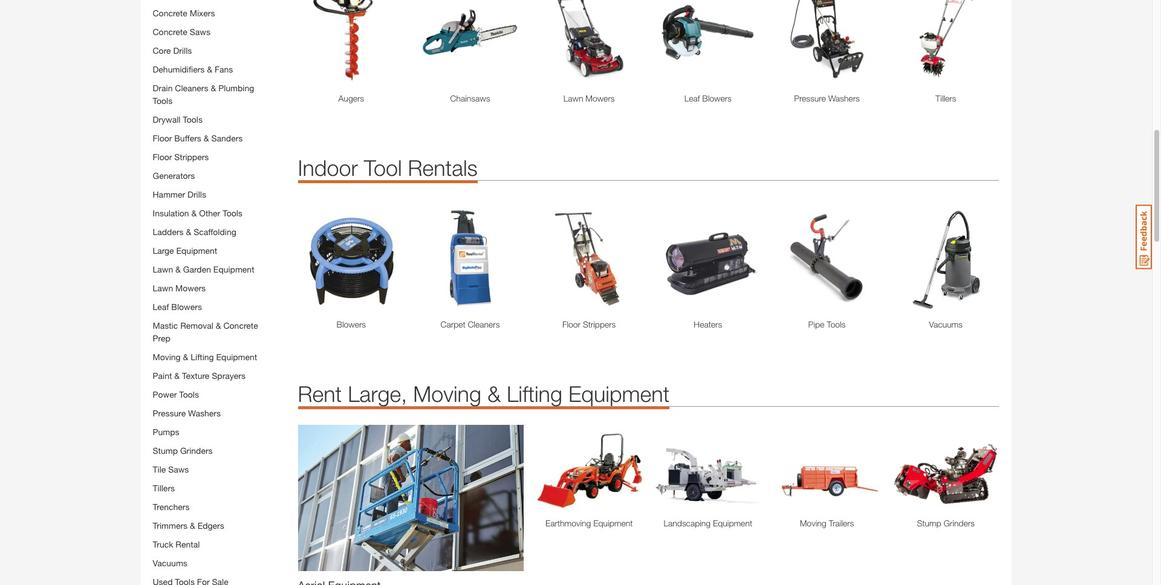 Task type: vqa. For each thing, say whether or not it's contained in the screenshot.
Decor
no



Task type: describe. For each thing, give the bounding box(es) containing it.
rent stump grinders image
[[893, 431, 1000, 511]]

rent lawn mowers image
[[536, 0, 643, 86]]

rent augers image
[[298, 0, 405, 86]]

washers for top pressure washers link
[[829, 93, 860, 104]]

1 vertical spatial floor strippers link
[[536, 318, 643, 331]]

generators link
[[153, 171, 195, 181]]

tools right other
[[223, 208, 243, 219]]

other
[[199, 208, 220, 219]]

drain
[[153, 83, 173, 93]]

texture
[[182, 371, 210, 382]]

0 horizontal spatial lawn mowers
[[153, 283, 206, 294]]

concrete saws
[[153, 27, 211, 37]]

mixers
[[190, 8, 215, 18]]

indoor tool rentals
[[298, 155, 478, 181]]

pipe tools link
[[774, 318, 881, 331]]

1 horizontal spatial vacuums link
[[893, 318, 1000, 331]]

rent landscaping equipment image
[[655, 431, 762, 511]]

rent floor strippers image
[[536, 205, 643, 312]]

rent aerial equipment image
[[298, 425, 524, 572]]

earthmoving
[[546, 519, 591, 529]]

1 vertical spatial pressure
[[153, 409, 186, 419]]

0 vertical spatial lawn mowers
[[564, 93, 615, 104]]

blowers for rightmost leaf blowers link
[[703, 93, 732, 104]]

insulation & other tools
[[153, 208, 243, 219]]

leaf blowers for leftmost leaf blowers link
[[153, 302, 202, 313]]

drain cleaners & plumbing tools link
[[153, 83, 254, 106]]

1 horizontal spatial moving
[[413, 381, 482, 407]]

tile saws link
[[153, 465, 189, 475]]

trenchers link
[[153, 503, 190, 513]]

large equipment link
[[153, 246, 217, 256]]

trimmers & edgers
[[153, 521, 224, 532]]

vacuums for right vacuums link
[[930, 319, 963, 330]]

0 horizontal spatial stump grinders link
[[153, 446, 213, 457]]

ladders
[[153, 227, 184, 237]]

earthmoving equipment link
[[536, 518, 643, 530]]

1 horizontal spatial tillers
[[936, 93, 957, 104]]

paint & texture sprayers
[[153, 371, 246, 382]]

drywall tools
[[153, 115, 203, 125]]

ladders & scaffolding
[[153, 227, 236, 237]]

dehumidifiers & fans
[[153, 64, 233, 75]]

floor for floor buffers & sanders link
[[153, 133, 172, 144]]

blowers for leftmost leaf blowers link
[[171, 302, 202, 313]]

moving trailers
[[800, 519, 855, 529]]

prep
[[153, 334, 171, 344]]

vacuums for the leftmost vacuums link
[[153, 559, 188, 569]]

rent carpet cleaners image
[[417, 205, 524, 312]]

1 horizontal spatial stump grinders
[[918, 519, 975, 529]]

0 horizontal spatial vacuums link
[[153, 559, 188, 569]]

2 vertical spatial lawn
[[153, 283, 173, 294]]

floor for 'floor strippers' link to the bottom
[[563, 319, 581, 330]]

drills for core drills
[[173, 46, 192, 56]]

1 horizontal spatial pressure
[[795, 93, 827, 104]]

saws for concrete saws
[[190, 27, 211, 37]]

concrete for concrete mixers
[[153, 8, 187, 18]]

landscaping equipment
[[664, 519, 753, 529]]

0 vertical spatial lawn mowers link
[[536, 92, 643, 105]]

rent earthmoving equipment image
[[536, 431, 643, 511]]

generators
[[153, 171, 195, 181]]

tools inside drain cleaners & plumbing tools
[[153, 96, 173, 106]]

paint
[[153, 371, 172, 382]]

heaters
[[694, 319, 723, 330]]

truck
[[153, 540, 173, 550]]

pressure washers for the left pressure washers link
[[153, 409, 221, 419]]

large,
[[348, 381, 407, 407]]

large equipment
[[153, 246, 217, 256]]

augers link
[[298, 92, 405, 105]]

buffers
[[174, 133, 201, 144]]

1 horizontal spatial mowers
[[586, 93, 615, 104]]

1 horizontal spatial floor strippers
[[563, 319, 616, 330]]

tool
[[364, 155, 402, 181]]

rent heaters image
[[655, 205, 762, 312]]

rent large, moving & lifting equipment
[[298, 381, 670, 407]]

rent
[[298, 381, 342, 407]]

carpet cleaners
[[441, 319, 500, 330]]

fans
[[215, 64, 233, 75]]

dehumidifiers & fans link
[[153, 64, 233, 75]]

paint & texture sprayers link
[[153, 371, 246, 382]]

earthmoving equipment
[[546, 519, 633, 529]]

trenchers
[[153, 503, 190, 513]]

rent leaf blowers image
[[655, 0, 762, 86]]

lawn & garden equipment
[[153, 265, 255, 275]]

trimmers
[[153, 521, 188, 532]]

rent pressure washers image
[[774, 0, 881, 86]]

rentals
[[408, 155, 478, 181]]

large
[[153, 246, 174, 256]]

pumps
[[153, 428, 179, 438]]

0 horizontal spatial tillers
[[153, 484, 175, 494]]

heaters link
[[655, 318, 762, 331]]

1 vertical spatial mowers
[[176, 283, 206, 294]]

pipe tools
[[809, 319, 846, 330]]

tools for power tools
[[179, 390, 199, 400]]

insulation
[[153, 208, 189, 219]]

0 vertical spatial tillers link
[[893, 92, 1000, 105]]

core
[[153, 46, 171, 56]]

0 horizontal spatial lifting
[[191, 352, 214, 363]]

1 horizontal spatial lifting
[[507, 381, 563, 407]]

1 horizontal spatial blowers
[[337, 319, 366, 330]]

plumbing
[[219, 83, 254, 93]]

moving trailers link
[[774, 518, 881, 530]]

concrete saws link
[[153, 27, 211, 37]]

rent pipe tools image
[[774, 205, 881, 312]]

sprayers
[[212, 371, 246, 382]]

moving & lifting equipment
[[153, 352, 257, 363]]

hammer drills link
[[153, 190, 206, 200]]

1 vertical spatial tillers link
[[153, 484, 175, 494]]

pumps link
[[153, 428, 179, 438]]

power
[[153, 390, 177, 400]]

augers
[[339, 93, 364, 104]]

carpet cleaners link
[[417, 318, 524, 331]]

cleaners for drain
[[175, 83, 209, 93]]

washers for the left pressure washers link
[[188, 409, 221, 419]]

drills for hammer drills
[[188, 190, 206, 200]]

trimmers & edgers link
[[153, 521, 224, 532]]

core drills
[[153, 46, 192, 56]]

landscaping
[[664, 519, 711, 529]]

rental
[[176, 540, 200, 550]]



Task type: locate. For each thing, give the bounding box(es) containing it.
trailers
[[829, 519, 855, 529]]

1 horizontal spatial floor strippers link
[[536, 318, 643, 331]]

pipe
[[809, 319, 825, 330]]

saws right tile
[[168, 465, 189, 475]]

1 vertical spatial floor strippers
[[563, 319, 616, 330]]

pressure washers down rent pressure washers image
[[795, 93, 860, 104]]

rent blowers image
[[298, 205, 405, 312]]

concrete right removal
[[224, 321, 258, 331]]

drills down concrete saws "link"
[[173, 46, 192, 56]]

2 vertical spatial blowers
[[337, 319, 366, 330]]

leaf blowers link up mastic
[[153, 302, 202, 313]]

1 vertical spatial lifting
[[507, 381, 563, 407]]

1 vertical spatial concrete
[[153, 27, 187, 37]]

0 horizontal spatial strippers
[[174, 152, 209, 162]]

lawn mowers link
[[536, 92, 643, 105], [153, 283, 206, 294]]

concrete
[[153, 8, 187, 18], [153, 27, 187, 37], [224, 321, 258, 331]]

0 vertical spatial tillers
[[936, 93, 957, 104]]

tile saws
[[153, 465, 189, 475]]

drywall tools link
[[153, 115, 203, 125]]

0 vertical spatial moving
[[153, 352, 181, 363]]

1 vertical spatial moving
[[413, 381, 482, 407]]

tools for pipe tools
[[827, 319, 846, 330]]

mowers
[[586, 93, 615, 104], [176, 283, 206, 294]]

hammer
[[153, 190, 185, 200]]

1 horizontal spatial pressure washers
[[795, 93, 860, 104]]

1 vertical spatial lawn mowers
[[153, 283, 206, 294]]

leaf up mastic
[[153, 302, 169, 313]]

1 vertical spatial drills
[[188, 190, 206, 200]]

2 vertical spatial concrete
[[224, 321, 258, 331]]

leaf
[[685, 93, 700, 104], [153, 302, 169, 313]]

tillers link down 'rent tillers' image
[[893, 92, 1000, 105]]

lawn mowers down garden at the left top
[[153, 283, 206, 294]]

grinders up tile saws link
[[180, 446, 213, 457]]

0 vertical spatial mowers
[[586, 93, 615, 104]]

pressure washers inside pressure washers link
[[795, 93, 860, 104]]

truck rental
[[153, 540, 200, 550]]

1 vertical spatial lawn
[[153, 265, 173, 275]]

1 vertical spatial grinders
[[944, 519, 975, 529]]

leaf down rent leaf blowers image at the right top of the page
[[685, 93, 700, 104]]

concrete up core drills
[[153, 27, 187, 37]]

1 horizontal spatial leaf blowers
[[685, 93, 732, 104]]

1 vertical spatial vacuums link
[[153, 559, 188, 569]]

stump down pumps link
[[153, 446, 178, 457]]

0 vertical spatial leaf blowers link
[[655, 92, 762, 105]]

1 vertical spatial vacuums
[[153, 559, 188, 569]]

0 vertical spatial leaf
[[685, 93, 700, 104]]

moving
[[153, 352, 181, 363], [413, 381, 482, 407], [800, 519, 827, 529]]

& inside mastic removal & concrete prep
[[216, 321, 221, 331]]

0 horizontal spatial leaf blowers
[[153, 302, 202, 313]]

core drills link
[[153, 46, 192, 56]]

0 vertical spatial grinders
[[180, 446, 213, 457]]

1 horizontal spatial strippers
[[583, 319, 616, 330]]

stump grinders link down rent stump grinders image
[[893, 518, 1000, 530]]

stump grinders down rent stump grinders image
[[918, 519, 975, 529]]

leaf blowers down rent leaf blowers image at the right top of the page
[[685, 93, 732, 104]]

saws
[[190, 27, 211, 37], [168, 465, 189, 475]]

0 vertical spatial pressure
[[795, 93, 827, 104]]

landscaping equipment link
[[655, 518, 762, 530]]

&
[[207, 64, 212, 75], [211, 83, 216, 93], [204, 133, 209, 144], [192, 208, 197, 219], [186, 227, 191, 237], [176, 265, 181, 275], [216, 321, 221, 331], [183, 352, 188, 363], [174, 371, 180, 382], [488, 381, 501, 407], [190, 521, 195, 532]]

mastic removal & concrete prep link
[[153, 321, 258, 344]]

0 vertical spatial stump grinders
[[153, 446, 213, 457]]

leaf blowers
[[685, 93, 732, 104], [153, 302, 202, 313]]

1 vertical spatial saws
[[168, 465, 189, 475]]

0 vertical spatial pressure washers link
[[774, 92, 881, 105]]

leaf blowers for rightmost leaf blowers link
[[685, 93, 732, 104]]

0 horizontal spatial saws
[[168, 465, 189, 475]]

0 vertical spatial vacuums link
[[893, 318, 1000, 331]]

1 horizontal spatial stump
[[918, 519, 942, 529]]

tools
[[153, 96, 173, 106], [183, 115, 203, 125], [223, 208, 243, 219], [827, 319, 846, 330], [179, 390, 199, 400]]

floor strippers
[[153, 152, 209, 162], [563, 319, 616, 330]]

indoor
[[298, 155, 358, 181]]

washers
[[829, 93, 860, 104], [188, 409, 221, 419]]

1 vertical spatial lawn mowers link
[[153, 283, 206, 294]]

cleaners inside drain cleaners & plumbing tools
[[175, 83, 209, 93]]

stump grinders link
[[153, 446, 213, 457], [893, 518, 1000, 530]]

leaf blowers link down rent leaf blowers image at the right top of the page
[[655, 92, 762, 105]]

1 vertical spatial leaf
[[153, 302, 169, 313]]

floor for leftmost 'floor strippers' link
[[153, 152, 172, 162]]

floor strippers link
[[153, 152, 209, 162], [536, 318, 643, 331]]

mowers down rent lawn mowers image
[[586, 93, 615, 104]]

ladders & scaffolding link
[[153, 227, 236, 237]]

equipment
[[176, 246, 217, 256], [214, 265, 255, 275], [216, 352, 257, 363], [569, 381, 670, 407], [594, 519, 633, 529], [713, 519, 753, 529]]

0 vertical spatial concrete
[[153, 8, 187, 18]]

chainsaws link
[[417, 92, 524, 105]]

1 vertical spatial floor
[[153, 152, 172, 162]]

0 vertical spatial stump
[[153, 446, 178, 457]]

rent tillers image
[[893, 0, 1000, 86]]

strippers for 'floor strippers' link to the bottom
[[583, 319, 616, 330]]

1 vertical spatial leaf blowers
[[153, 302, 202, 313]]

pressure down rent pressure washers image
[[795, 93, 827, 104]]

leaf blowers up mastic
[[153, 302, 202, 313]]

lawn mowers
[[564, 93, 615, 104], [153, 283, 206, 294]]

blowers link
[[298, 318, 405, 331]]

washers down power tools
[[188, 409, 221, 419]]

1 horizontal spatial stump grinders link
[[893, 518, 1000, 530]]

0 horizontal spatial floor strippers
[[153, 152, 209, 162]]

0 vertical spatial blowers
[[703, 93, 732, 104]]

tools down texture
[[179, 390, 199, 400]]

concrete mixers link
[[153, 8, 215, 18]]

power tools
[[153, 390, 199, 400]]

strippers for leftmost 'floor strippers' link
[[174, 152, 209, 162]]

rent chainsaws image
[[417, 0, 524, 86]]

1 vertical spatial strippers
[[583, 319, 616, 330]]

1 vertical spatial cleaners
[[468, 319, 500, 330]]

0 vertical spatial lawn
[[564, 93, 584, 104]]

lifting
[[191, 352, 214, 363], [507, 381, 563, 407]]

grinders
[[180, 446, 213, 457], [944, 519, 975, 529]]

pressure washers link down rent pressure washers image
[[774, 92, 881, 105]]

stump grinders
[[153, 446, 213, 457], [918, 519, 975, 529]]

tillers
[[936, 93, 957, 104], [153, 484, 175, 494]]

pressure up pumps link
[[153, 409, 186, 419]]

0 vertical spatial floor strippers link
[[153, 152, 209, 162]]

lawn mowers down rent lawn mowers image
[[564, 93, 615, 104]]

1 vertical spatial tillers
[[153, 484, 175, 494]]

sanders
[[211, 133, 243, 144]]

grinders down rent stump grinders image
[[944, 519, 975, 529]]

0 horizontal spatial mowers
[[176, 283, 206, 294]]

tile
[[153, 465, 166, 475]]

0 horizontal spatial lawn mowers link
[[153, 283, 206, 294]]

0 horizontal spatial pressure washers
[[153, 409, 221, 419]]

1 vertical spatial stump grinders
[[918, 519, 975, 529]]

0 horizontal spatial leaf blowers link
[[153, 302, 202, 313]]

truck rental link
[[153, 540, 200, 550]]

floor
[[153, 133, 172, 144], [153, 152, 172, 162], [563, 319, 581, 330]]

lawn
[[564, 93, 584, 104], [153, 265, 173, 275], [153, 283, 173, 294]]

1 horizontal spatial saws
[[190, 27, 211, 37]]

0 horizontal spatial washers
[[188, 409, 221, 419]]

concrete mixers
[[153, 8, 215, 18]]

1 horizontal spatial lawn mowers
[[564, 93, 615, 104]]

tillers down tile
[[153, 484, 175, 494]]

& inside drain cleaners & plumbing tools
[[211, 83, 216, 93]]

tools for drywall tools
[[183, 115, 203, 125]]

mastic
[[153, 321, 178, 331]]

1 horizontal spatial tillers link
[[893, 92, 1000, 105]]

stump grinders link up tile saws link
[[153, 446, 213, 457]]

rent vacuums image
[[893, 205, 1000, 312]]

concrete inside mastic removal & concrete prep
[[224, 321, 258, 331]]

insulation & other tools link
[[153, 208, 243, 219]]

tools right pipe
[[827, 319, 846, 330]]

stump
[[153, 446, 178, 457], [918, 519, 942, 529]]

1 horizontal spatial leaf
[[685, 93, 700, 104]]

saws for tile saws
[[168, 465, 189, 475]]

tillers link down tile
[[153, 484, 175, 494]]

1 vertical spatial leaf blowers link
[[153, 302, 202, 313]]

0 horizontal spatial leaf
[[153, 302, 169, 313]]

1 horizontal spatial pressure washers link
[[774, 92, 881, 105]]

cleaners right carpet at the bottom
[[468, 319, 500, 330]]

0 horizontal spatial stump
[[153, 446, 178, 457]]

1 vertical spatial pressure washers
[[153, 409, 221, 419]]

0 vertical spatial drills
[[173, 46, 192, 56]]

carpet
[[441, 319, 466, 330]]

0 horizontal spatial vacuums
[[153, 559, 188, 569]]

1 horizontal spatial lawn mowers link
[[536, 92, 643, 105]]

chainsaws
[[451, 93, 490, 104]]

concrete for concrete saws
[[153, 27, 187, 37]]

1 horizontal spatial leaf blowers link
[[655, 92, 762, 105]]

0 vertical spatial saws
[[190, 27, 211, 37]]

1 horizontal spatial vacuums
[[930, 319, 963, 330]]

cleaners
[[175, 83, 209, 93], [468, 319, 500, 330]]

hammer drills
[[153, 190, 206, 200]]

lawn & garden equipment link
[[153, 265, 255, 275]]

0 horizontal spatial grinders
[[180, 446, 213, 457]]

0 horizontal spatial moving
[[153, 352, 181, 363]]

mowers down garden at the left top
[[176, 283, 206, 294]]

floor buffers & sanders link
[[153, 133, 243, 144]]

leaf for rightmost leaf blowers link
[[685, 93, 700, 104]]

1 vertical spatial stump
[[918, 519, 942, 529]]

0 vertical spatial washers
[[829, 93, 860, 104]]

leaf blowers link
[[655, 92, 762, 105], [153, 302, 202, 313]]

edgers
[[198, 521, 224, 532]]

power tools link
[[153, 390, 199, 400]]

washers down rent pressure washers image
[[829, 93, 860, 104]]

drills up insulation & other tools link
[[188, 190, 206, 200]]

moving for moving & lifting equipment
[[153, 352, 181, 363]]

pressure washers for top pressure washers link
[[795, 93, 860, 104]]

saws down mixers
[[190, 27, 211, 37]]

pressure washers link
[[774, 92, 881, 105], [153, 409, 221, 419]]

pressure washers down power tools
[[153, 409, 221, 419]]

1 horizontal spatial washers
[[829, 93, 860, 104]]

stump grinders up tile saws link
[[153, 446, 213, 457]]

0 vertical spatial floor
[[153, 133, 172, 144]]

0 horizontal spatial pressure washers link
[[153, 409, 221, 419]]

stump down rent stump grinders image
[[918, 519, 942, 529]]

leaf for leftmost leaf blowers link
[[153, 302, 169, 313]]

moving & lifting equipment link
[[153, 352, 257, 363]]

tools up buffers
[[183, 115, 203, 125]]

0 horizontal spatial floor strippers link
[[153, 152, 209, 162]]

scaffolding
[[194, 227, 236, 237]]

rent moving trailers image
[[774, 431, 881, 511]]

dehumidifiers
[[153, 64, 205, 75]]

tillers link
[[893, 92, 1000, 105], [153, 484, 175, 494]]

1 horizontal spatial grinders
[[944, 519, 975, 529]]

lawn mowers link down rent lawn mowers image
[[536, 92, 643, 105]]

0 vertical spatial stump grinders link
[[153, 446, 213, 457]]

0 vertical spatial vacuums
[[930, 319, 963, 330]]

cleaners for carpet
[[468, 319, 500, 330]]

moving for moving trailers
[[800, 519, 827, 529]]

strippers
[[174, 152, 209, 162], [583, 319, 616, 330]]

tillers down 'rent tillers' image
[[936, 93, 957, 104]]

1 vertical spatial blowers
[[171, 302, 202, 313]]

feedback link image
[[1137, 205, 1153, 270]]

concrete up concrete saws "link"
[[153, 8, 187, 18]]

drain cleaners & plumbing tools
[[153, 83, 254, 106]]

removal
[[180, 321, 214, 331]]

2 vertical spatial moving
[[800, 519, 827, 529]]

2 vertical spatial floor
[[563, 319, 581, 330]]

equipment inside "link"
[[594, 519, 633, 529]]

garden
[[183, 265, 211, 275]]

tools down drain
[[153, 96, 173, 106]]

floor buffers & sanders
[[153, 133, 243, 144]]

cleaners down dehumidifiers & fans link
[[175, 83, 209, 93]]

lawn mowers link down garden at the left top
[[153, 283, 206, 294]]

1 horizontal spatial cleaners
[[468, 319, 500, 330]]

pressure washers link down power tools
[[153, 409, 221, 419]]

0 horizontal spatial pressure
[[153, 409, 186, 419]]

mastic removal & concrete prep
[[153, 321, 258, 344]]

vacuums link
[[893, 318, 1000, 331], [153, 559, 188, 569]]

1 vertical spatial pressure washers link
[[153, 409, 221, 419]]

drywall
[[153, 115, 181, 125]]

1 vertical spatial washers
[[188, 409, 221, 419]]



